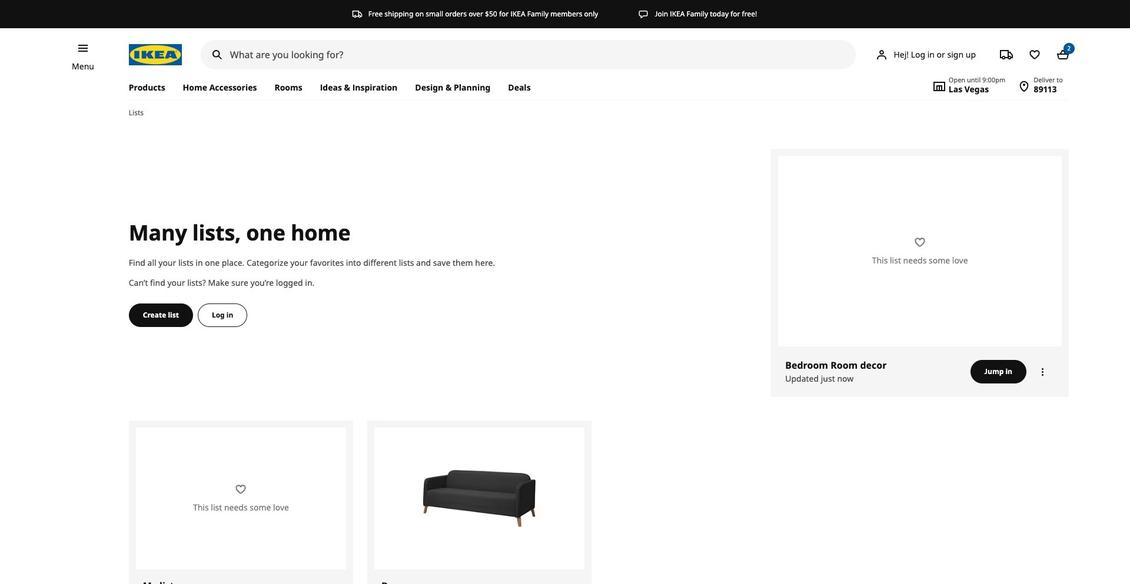 Task type: locate. For each thing, give the bounding box(es) containing it.
linanäs image
[[416, 435, 543, 563]]

None search field
[[201, 40, 856, 69]]



Task type: vqa. For each thing, say whether or not it's contained in the screenshot.
THE SELLER
no



Task type: describe. For each thing, give the bounding box(es) containing it.
ikea logotype, go to start page image
[[129, 44, 182, 65]]

Search by product text field
[[201, 40, 856, 69]]



